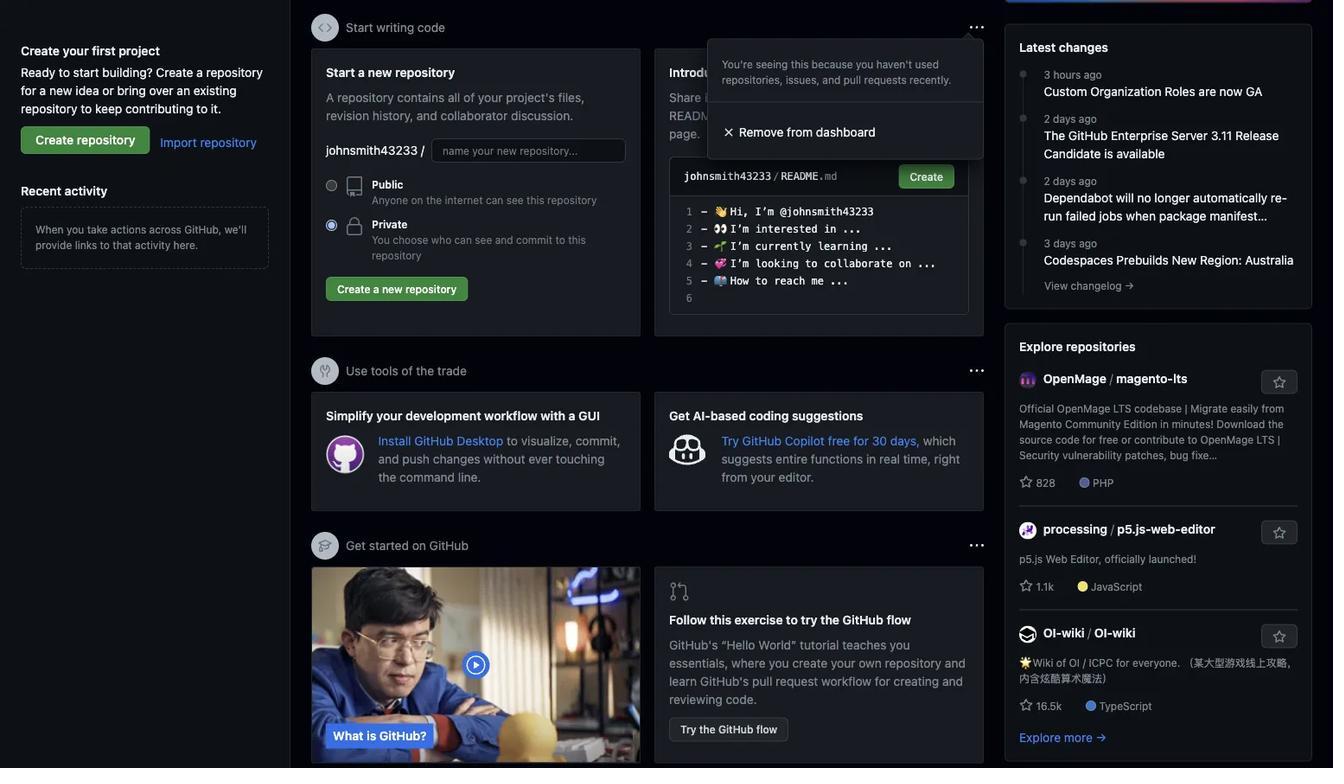 Task type: locate. For each thing, give the bounding box(es) containing it.
activity
[[65, 183, 108, 198], [135, 239, 171, 251]]

github,
[[184, 223, 222, 235]]

own
[[859, 656, 882, 670]]

repository inside "github's "hello world" tutorial teaches you essentials, where you create your own repository and learn github's pull request workflow for creating and reviewing code."
[[885, 656, 942, 670]]

your
[[63, 43, 89, 58], [478, 90, 503, 104], [881, 108, 906, 122], [376, 408, 403, 422], [751, 470, 776, 484], [831, 656, 856, 670]]

flow inside try the github flow link
[[757, 723, 778, 736]]

→ inside explore repositories navigation
[[1096, 730, 1107, 745]]

changes
[[1059, 40, 1109, 55], [1044, 227, 1092, 241], [433, 451, 481, 466]]

ago
[[1084, 69, 1102, 81], [1079, 113, 1097, 125], [1079, 175, 1097, 187], [1079, 237, 1098, 250]]

collaborate
[[824, 258, 893, 270]]

try
[[801, 613, 818, 627]]

1 horizontal spatial see
[[507, 194, 524, 206]]

0 vertical spatial creating
[[872, 90, 917, 104]]

in inside which suggests entire functions in real time, right from your editor.
[[867, 451, 876, 466]]

1 horizontal spatial lts
[[1257, 434, 1275, 446]]

1 vertical spatial yourself
[[807, 90, 852, 104]]

1 vertical spatial flow
[[757, 723, 778, 736]]

explore
[[1020, 340, 1063, 354], [1020, 730, 1061, 745]]

with up visualize,
[[541, 408, 566, 422]]

you down world"
[[769, 656, 789, 670]]

for right icpc
[[1116, 657, 1130, 669]]

ago inside 3 hours ago custom organization roles are now ga
[[1084, 69, 1102, 81]]

create up ready
[[21, 43, 60, 58]]

0 vertical spatial activity
[[65, 183, 108, 198]]

1 vertical spatial or
[[1122, 434, 1132, 446]]

repository right own
[[885, 656, 942, 670]]

none submit inside introduce yourself with a profile readme element
[[899, 164, 955, 189]]

0 horizontal spatial yourself
[[729, 65, 776, 79]]

your inside share information about yourself by creating a profile readme, which appears at the top of your profile page.
[[881, 108, 906, 122]]

1 vertical spatial →
[[1096, 730, 1107, 745]]

from down suggests
[[722, 470, 748, 484]]

for inside 🌟 wiki of oi / icpc for everyone. （某大型游戏线上攻略， 内含炫酷算术魔法）
[[1116, 657, 1130, 669]]

region:
[[1201, 253, 1243, 267]]

gui
[[579, 408, 600, 422]]

1 explore from the top
[[1020, 340, 1063, 354]]

star image down 🌟
[[1020, 698, 1034, 712]]

new
[[1172, 253, 1197, 267]]

dot fill image for the github enterprise server 3.11 release candidate is available
[[1017, 111, 1031, 125]]

free up functions at the right of page
[[828, 433, 850, 448]]

/ inside introduce yourself with a profile readme element
[[773, 170, 780, 182]]

see inside private you choose who can see and commit to this repository
[[475, 234, 492, 246]]

changes up hours
[[1059, 40, 1109, 55]]

2 star image from the top
[[1020, 579, 1034, 593]]

creating inside share information about yourself by creating a profile readme, which appears at the top of your profile page.
[[872, 90, 917, 104]]

openmage
[[1044, 372, 1107, 386], [1057, 403, 1111, 415], [1201, 434, 1254, 446]]

official
[[1020, 403, 1054, 415]]

to down take
[[100, 239, 110, 251]]

1 vertical spatial explore
[[1020, 730, 1061, 745]]

2 vertical spatial openmage
[[1201, 434, 1254, 446]]

/ for johnsmith43233 /
[[421, 143, 425, 157]]

follow
[[669, 613, 707, 627]]

seeing
[[756, 58, 788, 70]]

star this repository image
[[1273, 526, 1287, 540], [1273, 630, 1287, 644]]

repository inside a repository contains all of your project's files, revision history, and collaborator discussion.
[[337, 90, 394, 104]]

3 star image from the top
[[1020, 698, 1034, 712]]

/ inside create a new repository element
[[421, 143, 425, 157]]

ago for dependabot
[[1079, 175, 1097, 187]]

create a new repository element
[[326, 63, 626, 308]]

github up candidate
[[1069, 129, 1108, 143]]

oi-wiki / oi-wiki
[[1044, 626, 1136, 640]]

1 vertical spatial dot fill image
[[1017, 111, 1031, 125]]

which down information
[[725, 108, 758, 122]]

your down "requests"
[[881, 108, 906, 122]]

which up the right
[[924, 433, 956, 448]]

to up without
[[507, 433, 518, 448]]

0 vertical spatial workflow
[[485, 408, 538, 422]]

0 vertical spatial code
[[418, 20, 445, 35]]

github inside the get ai-based coding suggestions element
[[743, 433, 782, 448]]

install
[[378, 433, 411, 448]]

0 vertical spatial try
[[722, 433, 739, 448]]

0 vertical spatial get
[[669, 408, 690, 422]]

1 vertical spatial in
[[1161, 418, 1169, 430]]

1 horizontal spatial can
[[486, 194, 504, 206]]

ago for custom
[[1084, 69, 1102, 81]]

explore for explore more →
[[1020, 730, 1061, 745]]

3 for codespaces prebuilds new region: australia
[[1044, 237, 1051, 250]]

1 star image from the top
[[1020, 475, 1034, 489]]

1 vertical spatial johnsmith43233
[[684, 170, 772, 182]]

create a new repository
[[337, 283, 457, 295]]

is left available
[[1105, 147, 1114, 161]]

lock image
[[344, 216, 365, 237]]

1 horizontal spatial get
[[669, 408, 690, 422]]

where
[[732, 656, 766, 670]]

"hello
[[721, 638, 755, 652]]

of right top
[[867, 108, 878, 122]]

3 inside 3 hours ago custom organization roles are now ga
[[1044, 69, 1051, 81]]

try the github flow element
[[655, 566, 984, 763]]

0 vertical spatial new
[[368, 65, 392, 79]]

in inside 1 - 👋 hi, i'm @johnsmith43233 2 - 👀 i'm interested in ... 3 - 🌱 i'm currently learning ... 4 - 💞️ i'm looking to collaborate on ... 5 - 📫 how to reach me ... 6
[[824, 223, 837, 235]]

@johnsmith43233
[[781, 206, 874, 218]]

try inside the get ai-based coding suggestions element
[[722, 433, 739, 448]]

start up 'a'
[[326, 65, 355, 79]]

command
[[400, 470, 455, 484]]

1 vertical spatial pull
[[753, 674, 773, 688]]

0 vertical spatial star image
[[1020, 475, 1034, 489]]

1 vertical spatial |
[[1278, 434, 1281, 446]]

2 dot fill image from the top
[[1017, 111, 1031, 125]]

an
[[177, 83, 190, 97]]

2 days ago the github enterprise server 3.11 release candidate is available
[[1044, 113, 1280, 161]]

days up codespaces at the top right of the page
[[1054, 237, 1077, 250]]

to right "commit"
[[556, 234, 565, 246]]

1 vertical spatial which
[[924, 433, 956, 448]]

1 vertical spatial on
[[899, 258, 912, 270]]

1 vertical spatial creating
[[894, 674, 939, 688]]

0 horizontal spatial which
[[725, 108, 758, 122]]

your inside a repository contains all of your project's files, revision history, and collaborator discussion.
[[478, 90, 503, 104]]

github inside "2 days ago the github enterprise server 3.11 release candidate is available"
[[1069, 129, 1108, 143]]

1 horizontal spatial yourself
[[807, 90, 852, 104]]

openmage down download
[[1201, 434, 1254, 446]]

new down "you"
[[382, 283, 403, 295]]

for left the 30
[[854, 433, 869, 448]]

of right all
[[464, 90, 475, 104]]

days for the
[[1054, 113, 1076, 125]]

bring
[[117, 83, 146, 97]]

3 for custom organization roles are now ga
[[1044, 69, 1051, 81]]

try github copilot free for 30 days,
[[722, 433, 924, 448]]

changelog
[[1071, 280, 1122, 292]]

1 - from the top
[[701, 206, 708, 218]]

download
[[1217, 418, 1266, 430]]

trade
[[438, 364, 467, 378]]

0 horizontal spatial with
[[541, 408, 566, 422]]

readme down remove from dashboard
[[781, 170, 819, 182]]

your left own
[[831, 656, 856, 670]]

readme up by
[[858, 65, 908, 79]]

0 vertical spatial with
[[779, 65, 804, 79]]

looking
[[756, 258, 799, 270]]

this
[[791, 58, 809, 70], [527, 194, 545, 206], [568, 234, 586, 246], [710, 613, 732, 627]]

3 days from the top
[[1054, 237, 1077, 250]]

which inside share information about yourself by creating a profile readme, which appears at the top of your profile page.
[[725, 108, 758, 122]]

None submit
[[899, 164, 955, 189]]

or down edition
[[1122, 434, 1132, 446]]

available
[[1117, 147, 1165, 161]]

1 vertical spatial star this repository image
[[1273, 630, 1287, 644]]

new inside create your first project ready to start building? create a repository for a new idea or bring over an existing repository to keep contributing to it.
[[49, 83, 72, 97]]

tools image
[[318, 364, 332, 378]]

/ up icpc
[[1088, 626, 1092, 640]]

dot fill image for dependabot will no longer automatically re- run failed jobs when package manifest changes
[[1017, 173, 1031, 187]]

0 vertical spatial start
[[346, 20, 373, 35]]

over
[[149, 83, 174, 97]]

2 inside 2 days ago dependabot will no longer automatically re- run failed jobs when package manifest changes
[[1044, 175, 1051, 187]]

johnsmith43233 inside create a new repository element
[[326, 143, 418, 157]]

from inside official openmage lts codebase | migrate easily from magento community edition in minutes! download the source code for free or contribute to openmage lts | security vulnerability patches, bug fixe…
[[1262, 403, 1285, 415]]

get ai-based coding suggestions
[[669, 408, 864, 422]]

1 vertical spatial see
[[475, 234, 492, 246]]

your inside "github's "hello world" tutorial teaches you essentials, where you create your own repository and learn github's pull request workflow for creating and reviewing code."
[[831, 656, 856, 670]]

2 days from the top
[[1054, 175, 1076, 187]]

yourself up information
[[729, 65, 776, 79]]

1 horizontal spatial in
[[867, 451, 876, 466]]

at
[[810, 108, 820, 122]]

star image for oi-
[[1020, 698, 1034, 712]]

0 horizontal spatial oi-
[[1044, 626, 1062, 640]]

this up "hello at the right bottom of the page
[[710, 613, 732, 627]]

star image
[[1020, 475, 1034, 489], [1020, 579, 1034, 593], [1020, 698, 1034, 712]]

public anyone on the internet can see this repository
[[372, 178, 597, 206]]

simplify your development workflow with a gui element
[[311, 392, 641, 511]]

0 horizontal spatial see
[[475, 234, 492, 246]]

get for get ai-based coding suggestions
[[669, 408, 690, 422]]

share
[[669, 90, 702, 104]]

typescript
[[1100, 700, 1153, 712]]

repository down it.
[[200, 135, 257, 149]]

the right try
[[821, 613, 840, 627]]

commit,
[[576, 433, 621, 448]]

ago inside 3 days ago codespaces prebuilds new region: australia
[[1079, 237, 1098, 250]]

johnsmith43233 up 👋 in the top of the page
[[684, 170, 772, 182]]

discussion.
[[511, 108, 574, 122]]

/ right oi
[[1083, 657, 1086, 669]]

3 - from the top
[[701, 240, 708, 253]]

2 inside "2 days ago the github enterprise server 3.11 release candidate is available"
[[1044, 113, 1051, 125]]

changes inside 'to visualize, commit, and push changes without ever touching the command line.'
[[433, 451, 481, 466]]

0 vertical spatial see
[[507, 194, 524, 206]]

repository inside button
[[406, 283, 457, 295]]

1 horizontal spatial workflow
[[822, 674, 872, 688]]

x image
[[722, 125, 736, 139]]

0 vertical spatial openmage
[[1044, 372, 1107, 386]]

for inside the get ai-based coding suggestions element
[[854, 433, 869, 448]]

3 inside 1 - 👋 hi, i'm @johnsmith43233 2 - 👀 i'm interested in ... 3 - 🌱 i'm currently learning ... 4 - 💞️ i'm looking to collaborate on ... 5 - 📫 how to reach me ... 6
[[687, 240, 693, 253]]

hours
[[1054, 69, 1081, 81]]

2 vertical spatial in
[[867, 451, 876, 466]]

star image for processing
[[1020, 579, 1034, 593]]

1 vertical spatial with
[[541, 408, 566, 422]]

0 horizontal spatial try
[[681, 723, 697, 736]]

1 vertical spatial changes
[[1044, 227, 1092, 241]]

1 vertical spatial start
[[326, 65, 355, 79]]

code right writing at the top
[[418, 20, 445, 35]]

0 vertical spatial from
[[787, 125, 813, 139]]

i'm down hi,
[[731, 223, 749, 235]]

from inside remove from dashboard button
[[787, 125, 813, 139]]

2 horizontal spatial in
[[1161, 418, 1169, 430]]

1 horizontal spatial or
[[1122, 434, 1132, 446]]

community
[[1066, 418, 1121, 430]]

migrate
[[1191, 403, 1228, 415]]

this up the issues,
[[791, 58, 809, 70]]

the left trade
[[416, 364, 434, 378]]

1 vertical spatial why am i seeing this? image
[[970, 364, 984, 378]]

5
[[687, 275, 693, 287]]

changes up line.
[[433, 451, 481, 466]]

github desktop image
[[326, 435, 365, 474]]

days up dependabot
[[1054, 175, 1076, 187]]

activity inside when you take actions across github, we'll provide links to that activity here.
[[135, 239, 171, 251]]

0 vertical spatial explore
[[1020, 340, 1063, 354]]

wiki up oi
[[1062, 626, 1085, 640]]

of inside 🌟 wiki of oi / icpc for everyone. （某大型游戏线上攻略， 内含炫酷算术魔法）
[[1057, 657, 1067, 669]]

to left try
[[786, 613, 798, 627]]

| down star this repository icon
[[1278, 434, 1281, 446]]

the down install
[[378, 470, 396, 484]]

github's up essentials,
[[669, 638, 718, 652]]

1 oi- from the left
[[1044, 626, 1062, 640]]

the
[[824, 108, 842, 122], [426, 194, 442, 206], [416, 364, 434, 378], [1269, 418, 1284, 430], [378, 470, 396, 484], [821, 613, 840, 627], [700, 723, 716, 736]]

workflow
[[485, 408, 538, 422], [822, 674, 872, 688]]

start for start writing code
[[346, 20, 373, 35]]

in for interested
[[824, 223, 837, 235]]

2 vertical spatial changes
[[433, 451, 481, 466]]

to inside when you take actions across github, we'll provide links to that activity here.
[[100, 239, 110, 251]]

star this repository image for wiki
[[1273, 630, 1287, 644]]

2 vertical spatial star image
[[1020, 698, 1034, 712]]

2 up the run
[[1044, 175, 1051, 187]]

in
[[824, 223, 837, 235], [1161, 418, 1169, 430], [867, 451, 876, 466]]

currently
[[756, 240, 812, 253]]

days inside "2 days ago the github enterprise server 3.11 release candidate is available"
[[1054, 113, 1076, 125]]

prebuilds
[[1117, 253, 1169, 267]]

this inside public anyone on the internet can see this repository
[[527, 194, 545, 206]]

why am i seeing this? image
[[970, 21, 984, 35], [970, 364, 984, 378]]

on right collaborate
[[899, 258, 912, 270]]

1 vertical spatial can
[[455, 234, 472, 246]]

0 vertical spatial why am i seeing this? image
[[970, 21, 984, 35]]

3 left hours
[[1044, 69, 1051, 81]]

repository
[[206, 65, 263, 79], [395, 65, 455, 79], [337, 90, 394, 104], [21, 101, 77, 115], [77, 133, 135, 147], [200, 135, 257, 149], [548, 194, 597, 206], [372, 249, 422, 261], [406, 283, 457, 295], [885, 656, 942, 670]]

1 vertical spatial get
[[346, 538, 366, 553]]

the down reviewing
[[700, 723, 716, 736]]

0 vertical spatial lts
[[1114, 403, 1132, 415]]

... up 'learning'
[[843, 223, 862, 235]]

ago inside 2 days ago dependabot will no longer automatically re- run failed jobs when package manifest changes
[[1079, 175, 1097, 187]]

activity down across
[[135, 239, 171, 251]]

try the github flow link
[[669, 717, 789, 742]]

→ for explore more →
[[1096, 730, 1107, 745]]

this right "commit"
[[568, 234, 586, 246]]

1 dot fill image from the top
[[1017, 67, 1031, 81]]

1 vertical spatial from
[[1262, 403, 1285, 415]]

pull up by
[[844, 74, 862, 86]]

create inside "link"
[[35, 133, 74, 147]]

days inside 2 days ago dependabot will no longer automatically re- run failed jobs when package manifest changes
[[1054, 175, 1076, 187]]

1 vertical spatial new
[[49, 83, 72, 97]]

0 horizontal spatial pull
[[753, 674, 773, 688]]

you up links
[[67, 223, 84, 235]]

1 days from the top
[[1054, 113, 1076, 125]]

ever
[[529, 451, 553, 466]]

on right anyone
[[411, 194, 423, 206]]

what is github? image
[[312, 567, 640, 762]]

of inside a repository contains all of your project's files, revision history, and collaborator discussion.
[[464, 90, 475, 104]]

jobs
[[1100, 209, 1123, 223]]

3 dot fill image from the top
[[1017, 173, 1031, 187]]

candidate
[[1044, 147, 1101, 161]]

johnsmith43233 inside introduce yourself with a profile readme element
[[684, 170, 772, 182]]

choose
[[393, 234, 428, 246]]

for inside "github's "hello world" tutorial teaches you essentials, where you create your own repository and learn github's pull request workflow for creating and reviewing code."
[[875, 674, 891, 688]]

on for the
[[411, 194, 423, 206]]

request
[[776, 674, 818, 688]]

johnsmith43233 / readme .md
[[684, 170, 838, 182]]

to left start
[[59, 65, 70, 79]]

0 vertical spatial dot fill image
[[1017, 67, 1031, 81]]

recent
[[21, 183, 61, 198]]

ago inside "2 days ago the github enterprise server 3.11 release candidate is available"
[[1079, 113, 1097, 125]]

1 horizontal spatial pull
[[844, 74, 862, 86]]

0 horizontal spatial readme
[[781, 170, 819, 182]]

- left 👋 in the top of the page
[[701, 206, 708, 218]]

star image for openmage
[[1020, 475, 1034, 489]]

2 vertical spatial new
[[382, 283, 403, 295]]

None radio
[[326, 180, 337, 191], [326, 220, 337, 231], [326, 180, 337, 191], [326, 220, 337, 231]]

0 horizontal spatial free
[[828, 433, 850, 448]]

dependabot
[[1044, 191, 1113, 205]]

0 vertical spatial can
[[486, 194, 504, 206]]

@oi-wiki profile image
[[1020, 626, 1037, 643]]

easily
[[1231, 403, 1259, 415]]

on right started at the left of the page
[[412, 538, 426, 553]]

on inside public anyone on the internet can see this repository
[[411, 194, 423, 206]]

workflow up desktop
[[485, 408, 538, 422]]

pull inside "github's "hello world" tutorial teaches you essentials, where you create your own repository and learn github's pull request workflow for creating and reviewing code."
[[753, 674, 773, 688]]

to inside private you choose who can see and commit to this repository
[[556, 234, 565, 246]]

2 free from the left
[[1099, 434, 1119, 446]]

days inside 3 days ago codespaces prebuilds new region: australia
[[1054, 237, 1077, 250]]

1 horizontal spatial johnsmith43233
[[684, 170, 772, 182]]

0 horizontal spatial can
[[455, 234, 472, 246]]

2 vertical spatial from
[[722, 470, 748, 484]]

1 vertical spatial code
[[1056, 434, 1080, 446]]

2 up the
[[1044, 113, 1051, 125]]

dot fill image
[[1017, 67, 1031, 81], [1017, 111, 1031, 125], [1017, 173, 1031, 187]]

👋
[[714, 206, 724, 218]]

try for try the github flow
[[681, 723, 697, 736]]

create inside button
[[337, 283, 371, 295]]

new inside button
[[382, 283, 403, 295]]

- left 👀
[[701, 223, 708, 235]]

on for github
[[412, 538, 426, 553]]

import repository link
[[160, 135, 257, 149]]

内含炫酷算术魔法）
[[1020, 673, 1113, 685]]

ago down custom
[[1079, 113, 1097, 125]]

with up "about"
[[779, 65, 804, 79]]

1 horizontal spatial try
[[722, 433, 739, 448]]

3 inside 3 days ago codespaces prebuilds new region: australia
[[1044, 237, 1051, 250]]

play image
[[466, 654, 486, 675]]

lts up edition
[[1114, 403, 1132, 415]]

this inside try the github flow element
[[710, 613, 732, 627]]

tutorial
[[800, 638, 839, 652]]

or inside official openmage lts codebase | migrate easily from magento community edition in minutes! download the source code for free or contribute to openmage lts | security vulnerability patches, bug fixe…
[[1122, 434, 1132, 446]]

📫
[[714, 275, 724, 287]]

to left it.
[[196, 101, 208, 115]]

2 explore from the top
[[1020, 730, 1061, 745]]

code up vulnerability at the bottom
[[1056, 434, 1080, 446]]

1 vertical spatial lts
[[1257, 434, 1275, 446]]

activity up take
[[65, 183, 108, 198]]

0 horizontal spatial from
[[722, 470, 748, 484]]

0 horizontal spatial flow
[[757, 723, 778, 736]]

1 horizontal spatial wiki
[[1113, 626, 1136, 640]]

it.
[[211, 101, 222, 115]]

australia
[[1246, 253, 1294, 267]]

0 horizontal spatial in
[[824, 223, 837, 235]]

changes down failed
[[1044, 227, 1092, 241]]

start inside create a new repository element
[[326, 65, 355, 79]]

the inside share information about yourself by creating a profile readme, which appears at the top of your profile page.
[[824, 108, 842, 122]]

/ down remove
[[773, 170, 780, 182]]

new for start
[[368, 65, 392, 79]]

a inside share information about yourself by creating a profile readme, which appears at the top of your profile page.
[[921, 90, 927, 104]]

3.11
[[1211, 129, 1233, 143]]

0 vertical spatial on
[[411, 194, 423, 206]]

start
[[73, 65, 99, 79]]

→
[[1125, 280, 1135, 292], [1096, 730, 1107, 745]]

pull down where
[[753, 674, 773, 688]]

for down ready
[[21, 83, 36, 97]]

0 vertical spatial flow
[[887, 613, 912, 627]]

yourself up the at
[[807, 90, 852, 104]]

0 horizontal spatial get
[[346, 538, 366, 553]]

1 horizontal spatial from
[[787, 125, 813, 139]]

2 why am i seeing this? image from the top
[[970, 364, 984, 378]]

openmage down explore repositories
[[1044, 372, 1107, 386]]

0 vertical spatial 2
[[1044, 113, 1051, 125]]

0 vertical spatial yourself
[[729, 65, 776, 79]]

1 vertical spatial activity
[[135, 239, 171, 251]]

0 vertical spatial readme
[[858, 65, 908, 79]]

1 why am i seeing this? image from the top
[[970, 21, 984, 35]]

you
[[856, 58, 874, 70], [67, 223, 84, 235], [890, 638, 910, 652], [769, 656, 789, 670]]

1 star this repository image from the top
[[1273, 526, 1287, 540]]

0 horizontal spatial or
[[102, 83, 114, 97]]

based
[[711, 408, 746, 422]]

0 horizontal spatial →
[[1096, 730, 1107, 745]]

for up vulnerability at the bottom
[[1083, 434, 1097, 446]]

this up "commit"
[[527, 194, 545, 206]]

3 hours ago custom organization roles are now ga
[[1044, 69, 1263, 99]]

see up "commit"
[[507, 194, 524, 206]]

interested
[[756, 223, 818, 235]]

github inside the simplify your development workflow with a gui element
[[415, 433, 454, 448]]

github up teaches
[[843, 613, 884, 627]]

get right mortar board icon
[[346, 538, 366, 553]]

1 horizontal spatial code
[[1056, 434, 1080, 446]]

use tools of the trade
[[346, 364, 467, 378]]

- left 📫
[[701, 275, 708, 287]]

🌟
[[1020, 657, 1030, 669]]

essentials,
[[669, 656, 729, 670]]

a inside button
[[374, 283, 379, 295]]

2 star this repository image from the top
[[1273, 630, 1287, 644]]

0 vertical spatial profile
[[817, 65, 855, 79]]

0 vertical spatial days
[[1054, 113, 1076, 125]]

oi- up icpc
[[1095, 626, 1113, 640]]

from down the at
[[787, 125, 813, 139]]

readme,
[[669, 108, 722, 122]]

haven't
[[877, 58, 913, 70]]

from inside which suggests entire functions in real time, right from your editor.
[[722, 470, 748, 484]]

0 horizontal spatial is
[[367, 729, 377, 743]]

real
[[880, 451, 900, 466]]

0 horizontal spatial |
[[1185, 403, 1188, 415]]

0 horizontal spatial johnsmith43233
[[326, 143, 418, 157]]

the right the at
[[824, 108, 842, 122]]

everyone.
[[1133, 657, 1181, 669]]

from down star this repository icon
[[1262, 403, 1285, 415]]

the right download
[[1269, 418, 1284, 430]]

project
[[119, 43, 160, 58]]

the inside official openmage lts codebase | migrate easily from magento community edition in minutes! download the source code for free or contribute to openmage lts | security vulnerability patches, bug fixe…
[[1269, 418, 1284, 430]]

create repository
[[35, 133, 135, 147]]

/ for processing / p5.js-web-editor
[[1111, 522, 1115, 536]]

@processing profile image
[[1020, 522, 1037, 539]]

try github copilot free for 30 days, link
[[722, 433, 924, 448]]

of left oi
[[1057, 657, 1067, 669]]

without
[[484, 451, 525, 466]]

i'm right hi,
[[756, 206, 774, 218]]

github's up code.
[[700, 674, 749, 688]]

1 free from the left
[[828, 433, 850, 448]]

in inside official openmage lts codebase | migrate easily from magento community edition in minutes! download the source code for free or contribute to openmage lts | security vulnerability patches, bug fixe…
[[1161, 418, 1169, 430]]

free inside the get ai-based coding suggestions element
[[828, 433, 850, 448]]

| up minutes!
[[1185, 403, 1188, 415]]

/ left magento-
[[1110, 372, 1113, 386]]



Task type: vqa. For each thing, say whether or not it's contained in the screenshot.
processing / p5.js-web-editor in the bottom right of the page
yes



Task type: describe. For each thing, give the bounding box(es) containing it.
code.
[[726, 692, 757, 707]]

1 vertical spatial github's
[[700, 674, 749, 688]]

lts
[[1174, 372, 1188, 386]]

1 wiki from the left
[[1062, 626, 1085, 640]]

... right "me"
[[831, 275, 849, 287]]

can inside public anyone on the internet can see this repository
[[486, 194, 504, 206]]

dot fill image for custom organization roles are now ga
[[1017, 67, 1031, 81]]

latest
[[1020, 40, 1056, 55]]

collaborator
[[441, 108, 508, 122]]

failed
[[1066, 209, 1096, 223]]

days for codespaces
[[1054, 237, 1077, 250]]

... up collaborate
[[874, 240, 893, 253]]

anyone
[[372, 194, 408, 206]]

repository up existing at the left of page
[[206, 65, 263, 79]]

0 horizontal spatial workflow
[[485, 408, 538, 422]]

star this repository image for editor
[[1273, 526, 1287, 540]]

your inside which suggests entire functions in real time, right from your editor.
[[751, 470, 776, 484]]

repository inside private you choose who can see and commit to this repository
[[372, 249, 422, 261]]

4 - from the top
[[701, 258, 708, 270]]

can inside private you choose who can see and commit to this repository
[[455, 234, 472, 246]]

of inside share information about yourself by creating a profile readme, which appears at the top of your profile page.
[[867, 108, 878, 122]]

what is github? element
[[311, 566, 641, 763]]

reviewing
[[669, 692, 723, 707]]

1.1k
[[1034, 581, 1054, 593]]

repository inside public anyone on the internet can see this repository
[[548, 194, 597, 206]]

（某大型游戏线上攻略，
[[1184, 657, 1298, 669]]

on inside 1 - 👋 hi, i'm @johnsmith43233 2 - 👀 i'm interested in ... 3 - 🌱 i'm currently learning ... 4 - 💞️ i'm looking to collaborate on ... 5 - 📫 how to reach me ... 6
[[899, 258, 912, 270]]

create for create repository
[[35, 133, 74, 147]]

johnsmith43233 for johnsmith43233 / readme .md
[[684, 170, 772, 182]]

try the github flow
[[681, 723, 778, 736]]

will
[[1117, 191, 1134, 205]]

ready
[[21, 65, 55, 79]]

16.5k
[[1034, 700, 1062, 712]]

now
[[1220, 84, 1243, 99]]

why am i seeing this? image
[[970, 539, 984, 553]]

tools
[[371, 364, 398, 378]]

line.
[[458, 470, 481, 484]]

to right the how
[[756, 275, 768, 287]]

days,
[[891, 433, 920, 448]]

repository inside "link"
[[77, 133, 135, 147]]

to down idea
[[81, 101, 92, 115]]

try for try github copilot free for 30 days,
[[722, 433, 739, 448]]

workflow inside "github's "hello world" tutorial teaches you essentials, where you create your own repository and learn github's pull request workflow for creating and reviewing code."
[[822, 674, 872, 688]]

free inside official openmage lts codebase | migrate easily from magento community edition in minutes! download the source code for free or contribute to openmage lts | security vulnerability patches, bug fixe…
[[1099, 434, 1119, 446]]

→ for view changelog →
[[1125, 280, 1135, 292]]

start for start a new repository
[[326, 65, 355, 79]]

see inside public anyone on the internet can see this repository
[[507, 194, 524, 206]]

page.
[[669, 126, 701, 141]]

release
[[1236, 129, 1280, 143]]

star this repository image
[[1273, 376, 1287, 390]]

enterprise
[[1111, 129, 1169, 143]]

php
[[1093, 477, 1114, 489]]

creating inside "github's "hello world" tutorial teaches you essentials, where you create your own repository and learn github's pull request workflow for creating and reviewing code."
[[894, 674, 939, 688]]

web-
[[1152, 522, 1181, 536]]

code image
[[318, 21, 332, 35]]

1 vertical spatial profile
[[930, 90, 966, 104]]

this inside private you choose who can see and commit to this repository
[[568, 234, 586, 246]]

me
[[812, 275, 824, 287]]

ago for the
[[1079, 113, 1097, 125]]

dashboard
[[816, 125, 876, 139]]

remove from dashboard button
[[708, 109, 976, 155]]

github right started at the left of the page
[[430, 538, 469, 553]]

2 vertical spatial profile
[[909, 108, 945, 122]]

ai-
[[693, 408, 711, 422]]

security
[[1020, 449, 1060, 461]]

and inside you're seeing this because you haven't used repositories, issues, and pull requests recently.
[[823, 74, 841, 86]]

is inside "2 days ago the github enterprise server 3.11 release candidate is available"
[[1105, 147, 1114, 161]]

patches,
[[1125, 449, 1167, 461]]

0 vertical spatial github's
[[669, 638, 718, 652]]

a
[[326, 90, 334, 104]]

create for create your first project ready to start building? create a repository for a new idea or bring over an existing repository to keep contributing to it.
[[21, 43, 60, 58]]

0 vertical spatial |
[[1185, 403, 1188, 415]]

development
[[406, 408, 481, 422]]

/ inside 🌟 wiki of oi / icpc for everyone. （某大型游戏线上攻略， 内含炫酷算术魔法）
[[1083, 657, 1086, 669]]

official openmage lts codebase | migrate easily from magento community edition in minutes! download the source code for free or contribute to openmage lts | security vulnerability patches, bug fixe…
[[1020, 403, 1285, 461]]

5 - from the top
[[701, 275, 708, 287]]

by
[[855, 90, 869, 104]]

simplify your development workflow with a gui
[[326, 408, 600, 422]]

suggestions
[[792, 408, 864, 422]]

you're seeing this because you haven't used repositories, issues, and pull requests recently.
[[722, 58, 952, 86]]

you're
[[722, 58, 753, 70]]

changes inside 2 days ago dependabot will no longer automatically re- run failed jobs when package manifest changes
[[1044, 227, 1092, 241]]

codespaces prebuilds new region: australia link
[[1044, 251, 1298, 269]]

to inside 'to visualize, commit, and push changes without ever touching the command line.'
[[507, 433, 518, 448]]

recent activity
[[21, 183, 108, 198]]

johnsmith43233 for johnsmith43233 /
[[326, 143, 418, 157]]

introduce
[[669, 65, 726, 79]]

what
[[333, 729, 364, 743]]

and inside private you choose who can see and commit to this repository
[[495, 234, 513, 246]]

0 vertical spatial changes
[[1059, 40, 1109, 55]]

time,
[[904, 451, 931, 466]]

your up install
[[376, 408, 403, 422]]

... right collaborate
[[918, 258, 937, 270]]

create repository link
[[21, 126, 150, 154]]

1 - 👋 hi, i'm @johnsmith43233 2 - 👀 i'm interested in ... 3 - 🌱 i'm currently learning ... 4 - 💞️ i'm looking to collaborate on ... 5 - 📫 how to reach me ... 6
[[687, 206, 937, 304]]

1
[[687, 206, 693, 218]]

project's
[[506, 90, 555, 104]]

push
[[402, 451, 430, 466]]

you right teaches
[[890, 638, 910, 652]]

dot fill image
[[1017, 236, 1031, 250]]

828
[[1034, 477, 1056, 489]]

days for dependabot
[[1054, 175, 1076, 187]]

source
[[1020, 434, 1053, 446]]

openmage / magento-lts
[[1044, 372, 1188, 386]]

this inside you're seeing this because you haven't used repositories, issues, and pull requests recently.
[[791, 58, 809, 70]]

server
[[1172, 129, 1208, 143]]

more
[[1065, 730, 1093, 745]]

create for create a new repository
[[337, 283, 371, 295]]

coding
[[750, 408, 789, 422]]

introduce yourself with a profile readme element
[[655, 48, 984, 336]]

the inside 'to visualize, commit, and push changes without ever touching the command line.'
[[378, 470, 396, 484]]

public
[[372, 178, 403, 190]]

and inside a repository contains all of your project's files, revision history, and collaborator discussion.
[[417, 108, 437, 122]]

to up "me"
[[806, 258, 818, 270]]

explore for explore repositories
[[1020, 340, 1063, 354]]

yourself inside share information about yourself by creating a profile readme, which appears at the top of your profile page.
[[807, 90, 852, 104]]

for inside create your first project ready to start building? create a repository for a new idea or bring over an existing repository to keep contributing to it.
[[21, 83, 36, 97]]

private you choose who can see and commit to this repository
[[372, 218, 586, 261]]

create up an
[[156, 65, 193, 79]]

appears
[[761, 108, 806, 122]]

codespaces
[[1044, 253, 1114, 267]]

and inside 'to visualize, commit, and push changes without ever touching the command line.'
[[378, 451, 399, 466]]

what is github?
[[333, 729, 427, 743]]

of right the tools
[[402, 364, 413, 378]]

1 horizontal spatial flow
[[887, 613, 912, 627]]

repository up the contains
[[395, 65, 455, 79]]

start a new repository
[[326, 65, 455, 79]]

hi,
[[731, 206, 749, 218]]

touching
[[556, 451, 605, 466]]

import
[[160, 135, 197, 149]]

repository down ready
[[21, 101, 77, 115]]

magento-
[[1117, 372, 1174, 386]]

or inside create your first project ready to start building? create a repository for a new idea or bring over an existing repository to keep contributing to it.
[[102, 83, 114, 97]]

ago for codespaces
[[1079, 237, 1098, 250]]

/ for johnsmith43233 / readme .md
[[773, 170, 780, 182]]

remove from dashboard menu
[[707, 38, 984, 160]]

desktop
[[457, 433, 504, 448]]

to inside official openmage lts codebase | migrate easily from magento community edition in minutes! download the source code for free or contribute to openmage lts | security vulnerability patches, bug fixe…
[[1188, 434, 1198, 446]]

explore repositories
[[1020, 340, 1136, 354]]

pull inside you're seeing this because you haven't used repositories, issues, and pull requests recently.
[[844, 74, 862, 86]]

first
[[92, 43, 116, 58]]

Repository name text field
[[432, 138, 626, 163]]

get for get started on github
[[346, 538, 366, 553]]

the inside public anyone on the internet can see this repository
[[426, 194, 442, 206]]

p5.js-
[[1118, 522, 1152, 536]]

git pull request image
[[669, 581, 690, 602]]

0 horizontal spatial activity
[[65, 183, 108, 198]]

oi
[[1070, 657, 1080, 669]]

explore repositories navigation
[[1005, 323, 1313, 762]]

all
[[448, 90, 460, 104]]

2 oi- from the left
[[1095, 626, 1113, 640]]

i'm right 🌱 on the right
[[731, 240, 749, 253]]

to inside try the github flow element
[[786, 613, 798, 627]]

for inside official openmage lts codebase | migrate easily from magento community edition in minutes! download the source code for free or contribute to openmage lts | security vulnerability patches, bug fixe…
[[1083, 434, 1097, 446]]

2 inside 1 - 👋 hi, i'm @johnsmith43233 2 - 👀 i'm interested in ... 3 - 🌱 i'm currently learning ... 4 - 💞️ i'm looking to collaborate on ... 5 - 📫 how to reach me ... 6
[[687, 223, 693, 235]]

/ for openmage / magento-lts
[[1110, 372, 1113, 386]]

your inside create your first project ready to start building? create a repository for a new idea or bring over an existing repository to keep contributing to it.
[[63, 43, 89, 58]]

1 vertical spatial is
[[367, 729, 377, 743]]

1 horizontal spatial readme
[[858, 65, 908, 79]]

reach
[[774, 275, 806, 287]]

top
[[845, 108, 863, 122]]

new for create
[[382, 283, 403, 295]]

@openmage profile image
[[1020, 371, 1037, 389]]

mortar board image
[[318, 539, 332, 553]]

code inside official openmage lts codebase | migrate easily from magento community edition in minutes! download the source code for free or contribute to openmage lts | security vulnerability patches, bug fixe…
[[1056, 434, 1080, 446]]

2 wiki from the left
[[1113, 626, 1136, 640]]

remove
[[739, 125, 784, 139]]

repositories,
[[722, 74, 783, 86]]

which inside which suggests entire functions in real time, right from your editor.
[[924, 433, 956, 448]]

github down code.
[[719, 723, 754, 736]]

codebase
[[1135, 403, 1182, 415]]

started
[[369, 538, 409, 553]]

2 - from the top
[[701, 223, 708, 235]]

in for edition
[[1161, 418, 1169, 430]]

1 horizontal spatial |
[[1278, 434, 1281, 446]]

you inside you're seeing this because you haven't used repositories, issues, and pull requests recently.
[[856, 58, 874, 70]]

2 for dependabot will no longer automatically re- run failed jobs when package manifest changes
[[1044, 175, 1051, 187]]

existing
[[194, 83, 237, 97]]

get ai-based coding suggestions element
[[655, 392, 984, 511]]

2 for the github enterprise server 3.11 release candidate is available
[[1044, 113, 1051, 125]]

launched!
[[1149, 553, 1197, 565]]

fixe…
[[1192, 449, 1218, 461]]

i'm up the how
[[731, 258, 749, 270]]

repo image
[[344, 176, 365, 197]]

1 vertical spatial openmage
[[1057, 403, 1111, 415]]

1 vertical spatial readme
[[781, 170, 819, 182]]

you inside when you take actions across github, we'll provide links to that activity here.
[[67, 223, 84, 235]]



